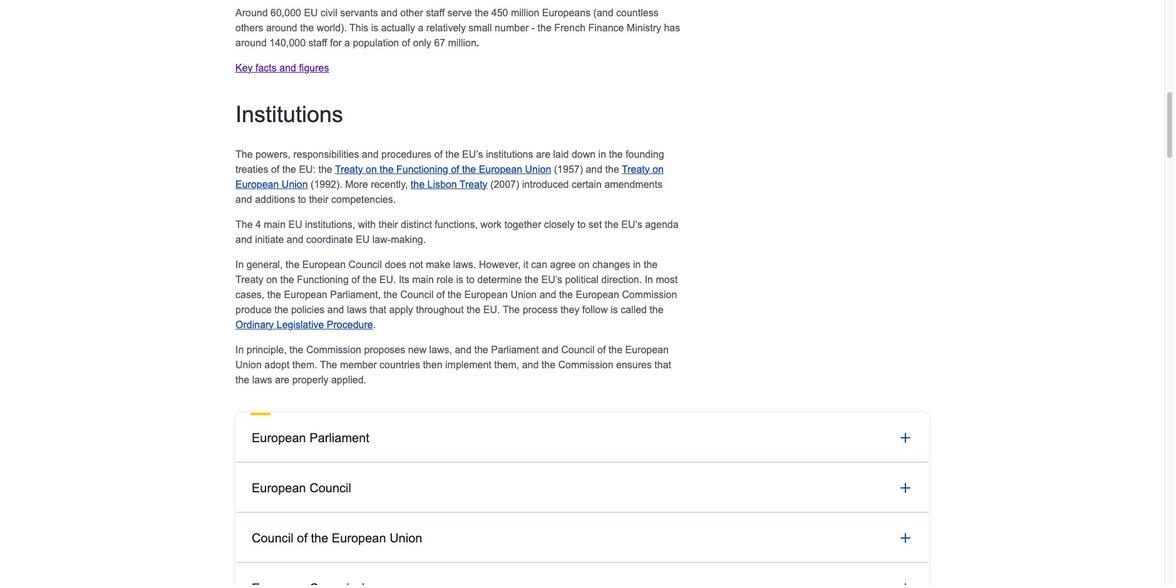 Task type: describe. For each thing, give the bounding box(es) containing it.
work
[[481, 219, 502, 230]]

key facts and figures
[[236, 62, 329, 73]]

the right general,
[[286, 259, 300, 270]]

m image for european parliament
[[898, 430, 913, 445]]

of up the lisbon treaty link on the top
[[451, 164, 460, 175]]

the up apply
[[384, 289, 398, 300]]

make
[[426, 259, 451, 270]]

laws.
[[453, 259, 476, 270]]

of down powers,
[[271, 164, 280, 175]]

m image for council of the european union
[[898, 530, 913, 545]]

the right -
[[538, 22, 552, 33]]

parliament,
[[330, 289, 381, 300]]

small
[[469, 22, 492, 33]]

treaty up the more
[[335, 164, 363, 175]]

1 horizontal spatial eu.
[[483, 304, 500, 315]]

lisbon
[[428, 179, 457, 190]]

(1992). more recently, the lisbon treaty
[[308, 179, 488, 190]]

main inside in general, the european council does not make laws. however, it can agree on changes in the treaty on the functioning of the eu. its main role is to determine the eu's political direction. in most cases, the european parliament, the council of the european union and the european commission produce the policies and laws that apply throughout the eu. the process they follow is called the ordinary legislative procedure .
[[412, 274, 434, 285]]

the left eu:
[[282, 164, 296, 175]]

are inside in principle, the commission proposes new laws, and the parliament and council of the european union adopt them. the member countries then implement them, and the commission ensures that the laws are properly applied.
[[275, 374, 290, 385]]

to inside (2007) introduced certain amendments and additions to their competencies.
[[298, 194, 306, 205]]

it
[[524, 259, 529, 270]]

(2007) introduced certain amendments and additions to their competencies.
[[236, 179, 663, 205]]

2 horizontal spatial eu
[[356, 234, 370, 245]]

the up treaty on the functioning of the european union link
[[446, 149, 460, 160]]

making.
[[391, 234, 426, 245]]

member
[[340, 359, 377, 370]]

the inside the 4 main eu institutions, with their distinct functions, work together closely to set the eu's agenda and initiate and coordinate eu law-making.
[[605, 219, 619, 230]]

produce
[[236, 304, 272, 315]]

introduced
[[522, 179, 569, 190]]

0 horizontal spatial commission
[[306, 344, 361, 355]]

of up throughout
[[437, 289, 445, 300]]

that inside in principle, the commission proposes new laws, and the parliament and council of the european union adopt them. the member countries then implement them, and the commission ensures that the laws are properly applied.
[[655, 359, 672, 370]]

the up ensures
[[609, 344, 623, 355]]

european council
[[252, 481, 351, 495]]

countries
[[380, 359, 420, 370]]

competencies.
[[331, 194, 396, 205]]

with
[[358, 219, 376, 230]]

european council button
[[236, 463, 930, 513]]

however,
[[479, 259, 521, 270]]

0 vertical spatial .
[[477, 37, 479, 48]]

1 horizontal spatial million
[[511, 7, 540, 18]]

the down principle,
[[236, 374, 249, 385]]

founding
[[626, 149, 664, 160]]

and up the process
[[540, 289, 556, 300]]

figures
[[299, 62, 329, 73]]

(1992).
[[311, 179, 343, 190]]

of up treaty on the functioning of the european union link
[[434, 149, 443, 160]]

european inside in principle, the commission proposes new laws, and the parliament and council of the european union adopt them. the member countries then implement them, and the commission ensures that the laws are properly applied.
[[626, 344, 669, 355]]

the inside the 4 main eu institutions, with their distinct functions, work together closely to set the eu's agenda and initiate and coordinate eu law-making.
[[236, 219, 253, 230]]

the lisbon treaty link
[[411, 179, 488, 190]]

the up legislative at the bottom left
[[275, 304, 288, 315]]

the up parliament,
[[363, 274, 377, 285]]

european inside treaty on european union
[[236, 179, 279, 190]]

around 60,000
[[236, 7, 301, 18]]

treaties
[[236, 164, 268, 175]]

council of the european union
[[252, 531, 422, 545]]

0 vertical spatial functioning
[[397, 164, 448, 175]]

role
[[437, 274, 454, 285]]

the up small
[[475, 7, 489, 18]]

1 vertical spatial staff
[[309, 37, 327, 48]]

does
[[385, 259, 407, 270]]

around
[[266, 22, 297, 33]]

functions,
[[435, 219, 478, 230]]

eu's inside in general, the european council does not make laws. however, it can agree on changes in the treaty on the functioning of the eu. its main role is to determine the eu's political direction. in most cases, the european parliament, the council of the european union and the european commission produce the policies and laws that apply throughout the eu. the process they follow is called the ordinary legislative procedure .
[[542, 274, 563, 285]]

main inside the 4 main eu institutions, with their distinct functions, work together closely to set the eu's agenda and initiate and coordinate eu law-making.
[[264, 219, 286, 230]]

the 4 main eu institutions, with their distinct functions, work together closely to set the eu's agenda and initiate and coordinate eu law-making.
[[236, 219, 679, 245]]

powers,
[[256, 149, 291, 160]]

the right called
[[650, 304, 664, 315]]

on inside treaty on european union
[[653, 164, 664, 175]]

only
[[413, 37, 432, 48]]

in for in general, the european council does not make laws. however, it can agree on changes in the treaty on the functioning of the eu. its main role is to determine the eu's political direction. in most cases, the european parliament, the council of the european union and the european commission produce the policies and laws that apply throughout the eu. the process they follow is called the ordinary legislative procedure .
[[236, 259, 244, 270]]

0 vertical spatial eu.
[[379, 274, 396, 285]]

treaty on the functioning of the european union link
[[335, 164, 551, 175]]

and right initiate
[[287, 234, 304, 245]]

in inside the powers, responsibilities and procedures of the eu's institutions are laid down in the founding treaties of the eu: the
[[599, 149, 606, 160]]

institutions,
[[305, 219, 355, 230]]

has
[[664, 22, 680, 33]]

(and
[[594, 7, 614, 18]]

determine
[[477, 274, 522, 285]]

countless
[[616, 7, 659, 18]]

and down the process
[[542, 344, 559, 355]]

agree
[[550, 259, 576, 270]]

1 vertical spatial in
[[645, 274, 653, 285]]

-
[[532, 22, 535, 33]]

the down responsibilities
[[319, 164, 332, 175]]

law-
[[373, 234, 391, 245]]

in general, the european council does not make laws. however, it can agree on changes in the treaty on the functioning of the eu. its main role is to determine the eu's political direction. in most cases, the european parliament, the council of the european union and the european commission produce the policies and laws that apply throughout the eu. the process they follow is called the ordinary legislative procedure .
[[236, 259, 678, 330]]

other
[[400, 7, 423, 18]]

finance
[[589, 22, 624, 33]]

and right them,
[[522, 359, 539, 370]]

general,
[[247, 259, 283, 270]]

treaty on european union
[[236, 164, 664, 190]]

2 vertical spatial is
[[611, 304, 618, 315]]

the inside the powers, responsibilities and procedures of the eu's institutions are laid down in the founding treaties of the eu: the
[[236, 149, 253, 160]]

servants and
[[340, 7, 398, 18]]

and left initiate
[[236, 234, 252, 245]]

the inside button
[[311, 531, 328, 545]]

and inside (2007) introduced certain amendments and additions to their competencies.
[[236, 194, 252, 205]]

facts
[[256, 62, 277, 73]]

proposes
[[364, 344, 405, 355]]

for
[[330, 37, 342, 48]]

2 vertical spatial commission
[[558, 359, 614, 370]]

union inside button
[[390, 531, 422, 545]]

the right throughout
[[467, 304, 481, 315]]

2 m image from the top
[[898, 580, 913, 585]]

m image inside european council button
[[898, 480, 913, 495]]

institutions
[[236, 101, 343, 127]]

european parliament button
[[236, 413, 930, 463]]

67
[[434, 37, 445, 48]]

the down it
[[525, 274, 539, 285]]

and inside the powers, responsibilities and procedures of the eu's institutions are laid down in the founding treaties of the eu: the
[[362, 149, 379, 160]]

eu:
[[299, 164, 316, 175]]

treaty inside treaty on european union
[[622, 164, 650, 175]]

the up amendments
[[606, 164, 619, 175]]

them,
[[494, 359, 519, 370]]

most
[[656, 274, 678, 285]]

ordinary
[[236, 319, 274, 330]]

applied.
[[331, 374, 366, 385]]

union inside treaty on european union
[[282, 179, 308, 190]]

the up them.
[[290, 344, 304, 355]]

the left "founding"
[[609, 149, 623, 160]]

treaty inside in general, the european council does not make laws. however, it can agree on changes in the treaty on the functioning of the eu. its main role is to determine the eu's political direction. in most cases, the european parliament, the council of the european union and the european commission produce the policies and laws that apply throughout the eu. the process they follow is called the ordinary legislative procedure .
[[236, 274, 264, 285]]

is inside the around 60,000 eu civil servants and other staff serve the 450 million europeans (and countless others around the world). this is actually a relatively small number - the french finance ministry has around 140,000 staff for a population of only 67 million
[[371, 22, 379, 33]]

and up procedure
[[327, 304, 344, 315]]

their inside the 4 main eu institutions, with their distinct functions, work together closely to set the eu's agenda and initiate and coordinate eu law-making.
[[379, 219, 398, 230]]

council down the law-
[[349, 259, 382, 270]]

actually
[[381, 22, 415, 33]]

serve
[[448, 7, 472, 18]]

europeans
[[542, 7, 591, 18]]

the up implement
[[475, 344, 488, 355]]

their inside (2007) introduced certain amendments and additions to their competencies.
[[309, 194, 329, 205]]

in for in principle, the commission proposes new laws, and the parliament and council of the european union adopt them. the member countries then implement them, and the commission ensures that the laws are properly applied.
[[236, 344, 244, 355]]

council down european council
[[252, 531, 294, 545]]

down
[[572, 149, 596, 160]]

eu's inside the powers, responsibilities and procedures of the eu's institutions are laid down in the founding treaties of the eu: the
[[462, 149, 483, 160]]

its
[[399, 274, 410, 285]]

union inside in general, the european council does not make laws. however, it can agree on changes in the treaty on the functioning of the eu. its main role is to determine the eu's political direction. in most cases, the european parliament, the council of the european union and the european commission produce the policies and laws that apply throughout the eu. the process they follow is called the ordinary legislative procedure .
[[511, 289, 537, 300]]

recently,
[[371, 179, 408, 190]]



Task type: vqa. For each thing, say whether or not it's contained in the screenshot.
and within the The powers, responsibilities and procedures of the EU's institutions are laid down in the founding treaties of the EU: the
yes



Task type: locate. For each thing, give the bounding box(es) containing it.
1 horizontal spatial their
[[379, 219, 398, 230]]

million up -
[[511, 7, 540, 18]]

1 vertical spatial is
[[456, 274, 464, 285]]

(2007)
[[491, 179, 520, 190]]

1 vertical spatial their
[[379, 219, 398, 230]]

1 vertical spatial eu
[[288, 219, 302, 230]]

0 vertical spatial eu
[[304, 7, 318, 18]]

0 vertical spatial to
[[298, 194, 306, 205]]

0 horizontal spatial eu
[[288, 219, 302, 230]]

set
[[589, 219, 602, 230]]

staff up relatively
[[426, 7, 445, 18]]

m image
[[898, 430, 913, 445], [898, 530, 913, 545]]

of left the only
[[402, 37, 410, 48]]

on
[[366, 164, 377, 175], [653, 164, 664, 175], [579, 259, 590, 270], [266, 274, 278, 285]]

in principle, the commission proposes new laws, and the parliament and council of the european union adopt them. the member countries then implement them, and the commission ensures that the laws are properly applied.
[[236, 344, 672, 385]]

closely
[[544, 219, 575, 230]]

eu down additions
[[288, 219, 302, 230]]

2 vertical spatial eu
[[356, 234, 370, 245]]

(1957)
[[554, 164, 583, 175]]

around 60,000 eu civil servants and other staff serve the 450 million europeans (and countless others around the world). this is actually a relatively small number - the french finance ministry has around 140,000 staff for a population of only 67 million
[[236, 7, 680, 48]]

450
[[492, 7, 508, 18]]

2 vertical spatial to
[[466, 274, 475, 285]]

council
[[349, 259, 382, 270], [400, 289, 434, 300], [561, 344, 595, 355], [310, 481, 351, 495], [252, 531, 294, 545]]

2 horizontal spatial is
[[611, 304, 618, 315]]

m image inside button
[[898, 430, 913, 445]]

1 vertical spatial million
[[448, 37, 477, 48]]

1 horizontal spatial parliament
[[491, 344, 539, 355]]

1 horizontal spatial .
[[477, 37, 479, 48]]

0 horizontal spatial to
[[298, 194, 306, 205]]

commission left ensures
[[558, 359, 614, 370]]

the left 4
[[236, 219, 253, 230]]

this
[[350, 22, 369, 33]]

the up most
[[644, 259, 658, 270]]

them.
[[292, 359, 317, 370]]

2 vertical spatial eu's
[[542, 274, 563, 285]]

the down general,
[[280, 274, 294, 285]]

0 horizontal spatial eu.
[[379, 274, 396, 285]]

1 horizontal spatial laws
[[347, 304, 367, 315]]

that right ensures
[[655, 359, 672, 370]]

the up 'treaties'
[[236, 149, 253, 160]]

functioning inside in general, the european council does not make laws. however, it can agree on changes in the treaty on the functioning of the eu. its main role is to determine the eu's political direction. in most cases, the european parliament, the council of the european union and the european commission produce the policies and laws that apply throughout the eu. the process they follow is called the ordinary legislative procedure .
[[297, 274, 349, 285]]

to inside in general, the european council does not make laws. however, it can agree on changes in the treaty on the functioning of the eu. its main role is to determine the eu's political direction. in most cases, the european parliament, the council of the european union and the european commission produce the policies and laws that apply throughout the eu. the process they follow is called the ordinary legislative procedure .
[[466, 274, 475, 285]]

1 vertical spatial functioning
[[297, 274, 349, 285]]

in
[[236, 259, 244, 270], [645, 274, 653, 285], [236, 344, 244, 355]]

others
[[236, 22, 263, 33]]

that inside in general, the european council does not make laws. however, it can agree on changes in the treaty on the functioning of the eu. its main role is to determine the eu's political direction. in most cases, the european parliament, the council of the european union and the european commission produce the policies and laws that apply throughout the eu. the process they follow is called the ordinary legislative procedure .
[[370, 304, 387, 315]]

0 horizontal spatial parliament
[[310, 431, 370, 445]]

m image
[[898, 480, 913, 495], [898, 580, 913, 585]]

union inside in principle, the commission proposes new laws, and the parliament and council of the european union adopt them. the member countries then implement them, and the commission ensures that the laws are properly applied.
[[236, 359, 262, 370]]

on up the more
[[366, 164, 377, 175]]

commission inside in general, the european council does not make laws. however, it can agree on changes in the treaty on the functioning of the eu. its main role is to determine the eu's political direction. in most cases, the european parliament, the council of the european union and the european commission produce the policies and laws that apply throughout the eu. the process they follow is called the ordinary legislative procedure .
[[622, 289, 677, 300]]

called
[[621, 304, 647, 315]]

1 vertical spatial .
[[373, 319, 376, 330]]

1 vertical spatial that
[[655, 359, 672, 370]]

to right additions
[[298, 194, 306, 205]]

in right down
[[599, 149, 606, 160]]

0 horizontal spatial million
[[448, 37, 477, 48]]

1 vertical spatial in
[[633, 259, 641, 270]]

procedure
[[327, 319, 373, 330]]

laws,
[[429, 344, 452, 355]]

0 horizontal spatial eu's
[[462, 149, 483, 160]]

of down european council
[[297, 531, 308, 545]]

0 vertical spatial laws
[[347, 304, 367, 315]]

0 vertical spatial a
[[418, 22, 424, 33]]

1 vertical spatial m image
[[898, 530, 913, 545]]

ministry
[[627, 22, 662, 33]]

1 horizontal spatial eu's
[[542, 274, 563, 285]]

treaty up amendments
[[622, 164, 650, 175]]

european parliament
[[252, 431, 370, 445]]

the right set
[[605, 219, 619, 230]]

the up they
[[559, 289, 573, 300]]

1 horizontal spatial is
[[456, 274, 464, 285]]

the
[[475, 7, 489, 18], [300, 22, 314, 33], [538, 22, 552, 33], [446, 149, 460, 160], [609, 149, 623, 160], [282, 164, 296, 175], [319, 164, 332, 175], [380, 164, 394, 175], [462, 164, 476, 175], [606, 164, 619, 175], [411, 179, 425, 190], [605, 219, 619, 230], [286, 259, 300, 270], [644, 259, 658, 270], [280, 274, 294, 285], [363, 274, 377, 285], [525, 274, 539, 285], [267, 289, 281, 300], [384, 289, 398, 300], [448, 289, 462, 300], [559, 289, 573, 300], [275, 304, 288, 315], [467, 304, 481, 315], [650, 304, 664, 315], [290, 344, 304, 355], [475, 344, 488, 355], [609, 344, 623, 355], [542, 359, 556, 370], [236, 374, 249, 385], [311, 531, 328, 545]]

million down relatively
[[448, 37, 477, 48]]

of up parliament,
[[352, 274, 360, 285]]

1 horizontal spatial commission
[[558, 359, 614, 370]]

m image inside council of the european union button
[[898, 530, 913, 545]]

on up political
[[579, 259, 590, 270]]

the right them,
[[542, 359, 556, 370]]

0 vertical spatial are
[[536, 149, 551, 160]]

2 m image from the top
[[898, 530, 913, 545]]

0 vertical spatial in
[[599, 149, 606, 160]]

0 horizontal spatial their
[[309, 194, 329, 205]]

0 vertical spatial million
[[511, 7, 540, 18]]

1 m image from the top
[[898, 480, 913, 495]]

functioning down procedures
[[397, 164, 448, 175]]

number
[[495, 22, 529, 33]]

amendments
[[605, 179, 663, 190]]

2 horizontal spatial eu's
[[622, 219, 643, 230]]

1 vertical spatial m image
[[898, 580, 913, 585]]

1 m image from the top
[[898, 430, 913, 445]]

council down they
[[561, 344, 595, 355]]

2 vertical spatial in
[[236, 344, 244, 355]]

of inside council of the european union button
[[297, 531, 308, 545]]

eu's left agenda
[[622, 219, 643, 230]]

eu. left its
[[379, 274, 396, 285]]

eu's up treaty on the functioning of the european union (1957) and the
[[462, 149, 483, 160]]

their up the law-
[[379, 219, 398, 230]]

together
[[505, 219, 541, 230]]

0 horizontal spatial in
[[599, 149, 606, 160]]

key
[[236, 62, 253, 73]]

council up the council of the european union
[[310, 481, 351, 495]]

the down role
[[448, 289, 462, 300]]

follow
[[582, 304, 608, 315]]

0 horizontal spatial staff
[[309, 37, 327, 48]]

laid
[[553, 149, 569, 160]]

commission up member
[[306, 344, 361, 355]]

0 horizontal spatial are
[[275, 374, 290, 385]]

treaty on european union link
[[236, 164, 664, 190]]

and up the more
[[362, 149, 379, 160]]

to left set
[[578, 219, 586, 230]]

eu's down agree
[[542, 274, 563, 285]]

world).
[[317, 22, 347, 33]]

1 horizontal spatial eu
[[304, 7, 318, 18]]

main down not
[[412, 274, 434, 285]]

1 vertical spatial parliament
[[310, 431, 370, 445]]

0 vertical spatial m image
[[898, 480, 913, 495]]

key facts and figures link
[[236, 62, 329, 73]]

. up proposes
[[373, 319, 376, 330]]

responsibilities
[[293, 149, 359, 160]]

2 horizontal spatial commission
[[622, 289, 677, 300]]

and down 'treaties'
[[236, 194, 252, 205]]

the left world). in the top left of the page
[[300, 22, 314, 33]]

eu
[[304, 7, 318, 18], [288, 219, 302, 230], [356, 234, 370, 245]]

0 horizontal spatial that
[[370, 304, 387, 315]]

. down small
[[477, 37, 479, 48]]

in up direction.
[[633, 259, 641, 270]]

more
[[345, 179, 368, 190]]

the inside in general, the european council does not make laws. however, it can agree on changes in the treaty on the functioning of the eu. its main role is to determine the eu's political direction. in most cases, the european parliament, the council of the european union and the european commission produce the policies and laws that apply throughout the eu. the process they follow is called the ordinary legislative procedure .
[[503, 304, 520, 315]]

can
[[531, 259, 548, 270]]

implement
[[445, 359, 492, 370]]

of inside in principle, the commission proposes new laws, and the parliament and council of the european union adopt them. the member countries then implement them, and the commission ensures that the laws are properly applied.
[[598, 344, 606, 355]]

their down (1992).
[[309, 194, 329, 205]]

eu.
[[379, 274, 396, 285], [483, 304, 500, 315]]

1 vertical spatial eu.
[[483, 304, 500, 315]]

eu's
[[462, 149, 483, 160], [622, 219, 643, 230], [542, 274, 563, 285]]

ordinary legislative procedure link
[[236, 319, 373, 330]]

0 vertical spatial parliament
[[491, 344, 539, 355]]

1 vertical spatial are
[[275, 374, 290, 385]]

is up population
[[371, 22, 379, 33]]

coordinate
[[306, 234, 353, 245]]

and right facts
[[280, 62, 296, 73]]

treaty
[[335, 164, 363, 175], [622, 164, 650, 175], [460, 179, 488, 190], [236, 274, 264, 285]]

laws inside in principle, the commission proposes new laws, and the parliament and council of the european union adopt them. the member countries then implement them, and the commission ensures that the laws are properly applied.
[[252, 374, 272, 385]]

1 horizontal spatial staff
[[426, 7, 445, 18]]

are inside the powers, responsibilities and procedures of the eu's institutions are laid down in the founding treaties of the eu: the
[[536, 149, 551, 160]]

cases,
[[236, 289, 265, 300]]

1 horizontal spatial functioning
[[397, 164, 448, 175]]

parliament inside button
[[310, 431, 370, 445]]

eu left civil
[[304, 7, 318, 18]]

and up certain
[[586, 164, 603, 175]]

laws down parliament,
[[347, 304, 367, 315]]

institutions
[[486, 149, 533, 160]]

1 horizontal spatial in
[[633, 259, 641, 270]]

of down "follow"
[[598, 344, 606, 355]]

laws inside in general, the european council does not make laws. however, it can agree on changes in the treaty on the functioning of the eu. its main role is to determine the eu's political direction. in most cases, the european parliament, the council of the european union and the european commission produce the policies and laws that apply throughout the eu. the process they follow is called the ordinary legislative procedure .
[[347, 304, 367, 315]]

on down general,
[[266, 274, 278, 285]]

1 vertical spatial main
[[412, 274, 434, 285]]

certain
[[572, 179, 602, 190]]

policies
[[291, 304, 325, 315]]

the left the process
[[503, 304, 520, 315]]

. inside in general, the european council does not make laws. however, it can agree on changes in the treaty on the functioning of the eu. its main role is to determine the eu's political direction. in most cases, the european parliament, the council of the european union and the european commission produce the policies and laws that apply throughout the eu. the process they follow is called the ordinary legislative procedure .
[[373, 319, 376, 330]]

they
[[561, 304, 580, 315]]

eu down "with"
[[356, 234, 370, 245]]

in
[[599, 149, 606, 160], [633, 259, 641, 270]]

staff left for
[[309, 37, 327, 48]]

in inside in general, the european council does not make laws. however, it can agree on changes in the treaty on the functioning of the eu. its main role is to determine the eu's political direction. in most cases, the european parliament, the council of the european union and the european commission produce the policies and laws that apply throughout the eu. the process they follow is called the ordinary legislative procedure .
[[633, 259, 641, 270]]

0 vertical spatial is
[[371, 22, 379, 33]]

0 vertical spatial eu's
[[462, 149, 483, 160]]

parliament inside in principle, the commission proposes new laws, and the parliament and council of the european union adopt them. the member countries then implement them, and the commission ensures that the laws are properly applied.
[[491, 344, 539, 355]]

population
[[353, 37, 399, 48]]

0 vertical spatial commission
[[622, 289, 677, 300]]

additions
[[255, 194, 295, 205]]

the up the lisbon treaty link on the top
[[462, 164, 476, 175]]

2 horizontal spatial to
[[578, 219, 586, 230]]

changes
[[593, 259, 631, 270]]

council down its
[[400, 289, 434, 300]]

1 horizontal spatial main
[[412, 274, 434, 285]]

is right "follow"
[[611, 304, 618, 315]]

1 horizontal spatial are
[[536, 149, 551, 160]]

of
[[402, 37, 410, 48], [434, 149, 443, 160], [271, 164, 280, 175], [451, 164, 460, 175], [352, 274, 360, 285], [437, 289, 445, 300], [598, 344, 606, 355], [297, 531, 308, 545]]

1 vertical spatial to
[[578, 219, 586, 230]]

1 vertical spatial laws
[[252, 374, 272, 385]]

is
[[371, 22, 379, 33], [456, 274, 464, 285], [611, 304, 618, 315]]

then
[[423, 359, 443, 370]]

process
[[523, 304, 558, 315]]

treaty down treaty on the functioning of the european union (1957) and the
[[460, 179, 488, 190]]

in left principle,
[[236, 344, 244, 355]]

is right role
[[456, 274, 464, 285]]

eu inside the around 60,000 eu civil servants and other staff serve the 450 million europeans (and countless others around the world). this is actually a relatively small number - the french finance ministry has around 140,000 staff for a population of only 67 million
[[304, 7, 318, 18]]

0 vertical spatial main
[[264, 219, 286, 230]]

1 vertical spatial eu's
[[622, 219, 643, 230]]

1 horizontal spatial that
[[655, 359, 672, 370]]

1 vertical spatial a
[[345, 37, 350, 48]]

0 horizontal spatial .
[[373, 319, 376, 330]]

staff
[[426, 7, 445, 18], [309, 37, 327, 48]]

in left most
[[645, 274, 653, 285]]

distinct
[[401, 219, 432, 230]]

million
[[511, 7, 540, 18], [448, 37, 477, 48]]

to inside the 4 main eu institutions, with their distinct functions, work together closely to set the eu's agenda and initiate and coordinate eu law-making.
[[578, 219, 586, 230]]

laws down adopt
[[252, 374, 272, 385]]

are down adopt
[[275, 374, 290, 385]]

council inside in principle, the commission proposes new laws, and the parliament and council of the european union adopt them. the member countries then implement them, and the commission ensures that the laws are properly applied.
[[561, 344, 595, 355]]

the down european council
[[311, 531, 328, 545]]

procedures
[[381, 149, 432, 160]]

and up implement
[[455, 344, 472, 355]]

4
[[256, 219, 261, 230]]

1 horizontal spatial to
[[466, 274, 475, 285]]

a right for
[[345, 37, 350, 48]]

0 vertical spatial m image
[[898, 430, 913, 445]]

adopt
[[265, 359, 290, 370]]

0 vertical spatial in
[[236, 259, 244, 270]]

the powers, responsibilities and procedures of the eu's institutions are laid down in the founding treaties of the eu: the
[[236, 149, 664, 175]]

0 horizontal spatial laws
[[252, 374, 272, 385]]

eu. down determine
[[483, 304, 500, 315]]

agenda
[[645, 219, 679, 230]]

european
[[479, 164, 522, 175], [236, 179, 279, 190], [302, 259, 346, 270], [284, 289, 327, 300], [465, 289, 508, 300], [576, 289, 619, 300], [626, 344, 669, 355], [252, 431, 306, 445], [252, 481, 306, 495], [332, 531, 386, 545]]

treaty up cases,
[[236, 274, 264, 285]]

in inside in principle, the commission proposes new laws, and the parliament and council of the european union adopt them. the member countries then implement them, and the commission ensures that the laws are properly applied.
[[236, 344, 244, 355]]

treaty on the functioning of the european union (1957) and the
[[335, 164, 622, 175]]

are left laid
[[536, 149, 551, 160]]

the inside in principle, the commission proposes new laws, and the parliament and council of the european union adopt them. the member countries then implement them, and the commission ensures that the laws are properly applied.
[[320, 359, 337, 370]]

ensures
[[616, 359, 652, 370]]

0 horizontal spatial functioning
[[297, 274, 349, 285]]

functioning
[[397, 164, 448, 175], [297, 274, 349, 285]]

are
[[536, 149, 551, 160], [275, 374, 290, 385]]

0 horizontal spatial main
[[264, 219, 286, 230]]

eu's inside the 4 main eu institutions, with their distinct functions, work together closely to set the eu's agenda and initiate and coordinate eu law-making.
[[622, 219, 643, 230]]

that left apply
[[370, 304, 387, 315]]

to down laws.
[[466, 274, 475, 285]]

1 vertical spatial commission
[[306, 344, 361, 355]]

0 vertical spatial staff
[[426, 7, 445, 18]]

on down "founding"
[[653, 164, 664, 175]]

parliament down applied.
[[310, 431, 370, 445]]

1 horizontal spatial a
[[418, 22, 424, 33]]

0 horizontal spatial is
[[371, 22, 379, 33]]

0 vertical spatial that
[[370, 304, 387, 315]]

civil
[[321, 7, 337, 18]]

apply
[[389, 304, 413, 315]]

the up properly
[[320, 359, 337, 370]]

a up the only
[[418, 22, 424, 33]]

the up recently,
[[380, 164, 394, 175]]

legislative
[[277, 319, 324, 330]]

0 horizontal spatial a
[[345, 37, 350, 48]]

the left lisbon
[[411, 179, 425, 190]]

the
[[236, 149, 253, 160], [236, 219, 253, 230], [503, 304, 520, 315], [320, 359, 337, 370]]

0 vertical spatial their
[[309, 194, 329, 205]]

the right cases,
[[267, 289, 281, 300]]

of inside the around 60,000 eu civil servants and other staff serve the 450 million europeans (and countless others around the world). this is actually a relatively small number - the french finance ministry has around 140,000 staff for a population of only 67 million
[[402, 37, 410, 48]]



